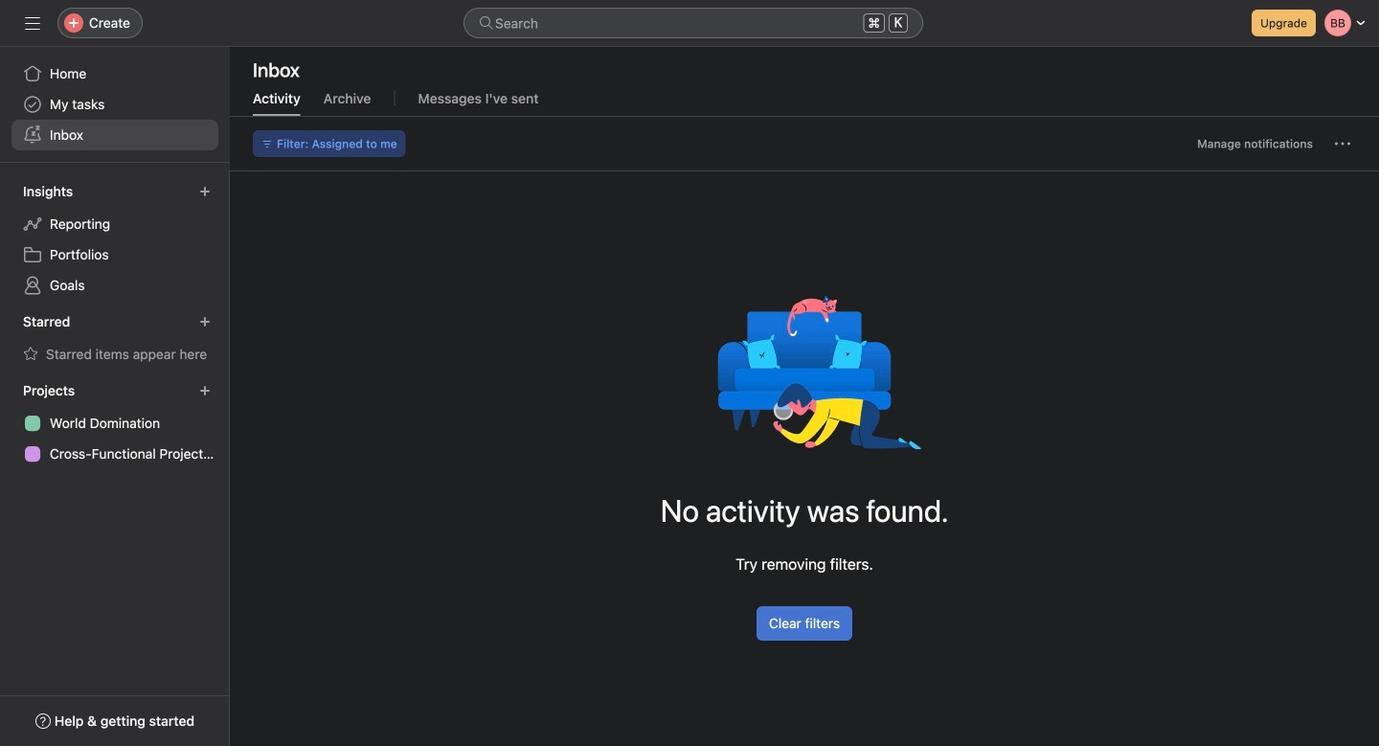 Task type: locate. For each thing, give the bounding box(es) containing it.
global element
[[0, 47, 230, 162]]

new insights image
[[199, 186, 211, 197]]

Search tasks, projects, and more text field
[[464, 8, 923, 38]]

None field
[[464, 8, 923, 38]]

more actions image
[[1335, 136, 1351, 151]]



Task type: describe. For each thing, give the bounding box(es) containing it.
starred element
[[0, 305, 230, 374]]

hide sidebar image
[[25, 15, 40, 31]]

insights element
[[0, 174, 230, 305]]

add items to starred image
[[199, 316, 211, 328]]

new project or portfolio image
[[199, 385, 211, 397]]

projects element
[[0, 374, 230, 473]]



Task type: vqa. For each thing, say whether or not it's contained in the screenshot.
the right Functional
no



